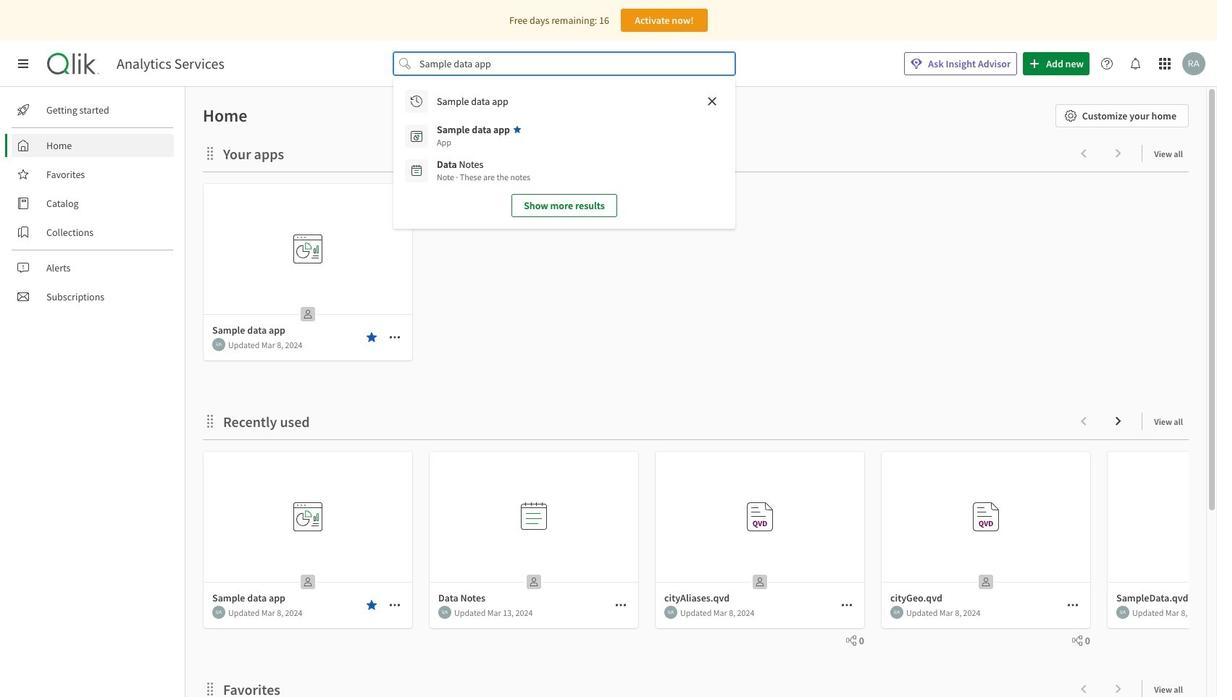 Task type: locate. For each thing, give the bounding box(es) containing it.
1 horizontal spatial ruby anderson image
[[891, 607, 904, 620]]

more actions image
[[389, 600, 401, 612], [615, 600, 627, 612]]

list box
[[399, 84, 730, 223]]

analytics services element
[[117, 55, 225, 72]]

these are the notes element
[[437, 171, 531, 184]]

1 horizontal spatial more actions image
[[841, 600, 853, 612]]

2 horizontal spatial ruby anderson image
[[1183, 52, 1206, 75]]

ruby anderson element
[[212, 338, 225, 352], [212, 607, 225, 620], [439, 607, 452, 620], [665, 607, 678, 620], [891, 607, 904, 620], [1117, 607, 1130, 620]]

sample data app element
[[437, 123, 510, 136]]

0 horizontal spatial more actions image
[[389, 600, 401, 612]]

remove from favorites image
[[366, 332, 378, 344]]

move collection image
[[203, 146, 217, 161], [203, 414, 217, 429]]

move collection image
[[203, 682, 217, 697]]

1 vertical spatial move collection image
[[203, 414, 217, 429]]

remove from favorites image
[[366, 600, 378, 612]]

navigation pane element
[[0, 93, 185, 315]]

ruby anderson image
[[1183, 52, 1206, 75], [439, 607, 452, 620], [891, 607, 904, 620]]

main content
[[180, 87, 1218, 698]]

ruby anderson image
[[212, 338, 225, 352], [212, 607, 225, 620], [665, 607, 678, 620], [1117, 607, 1130, 620]]

1 horizontal spatial more actions image
[[615, 600, 627, 612]]

more actions image
[[389, 332, 401, 344], [841, 600, 853, 612], [1068, 600, 1079, 612]]

2 more actions image from the left
[[615, 600, 627, 612]]



Task type: vqa. For each thing, say whether or not it's contained in the screenshot.
first More actions icon from the right
yes



Task type: describe. For each thing, give the bounding box(es) containing it.
1 more actions image from the left
[[389, 600, 401, 612]]

0 horizontal spatial more actions image
[[389, 332, 401, 344]]

close sidebar menu image
[[17, 58, 29, 70]]

0 vertical spatial move collection image
[[203, 146, 217, 161]]

Search for content text field
[[417, 52, 713, 75]]

0 horizontal spatial ruby anderson image
[[439, 607, 452, 620]]

2 horizontal spatial more actions image
[[1068, 600, 1079, 612]]



